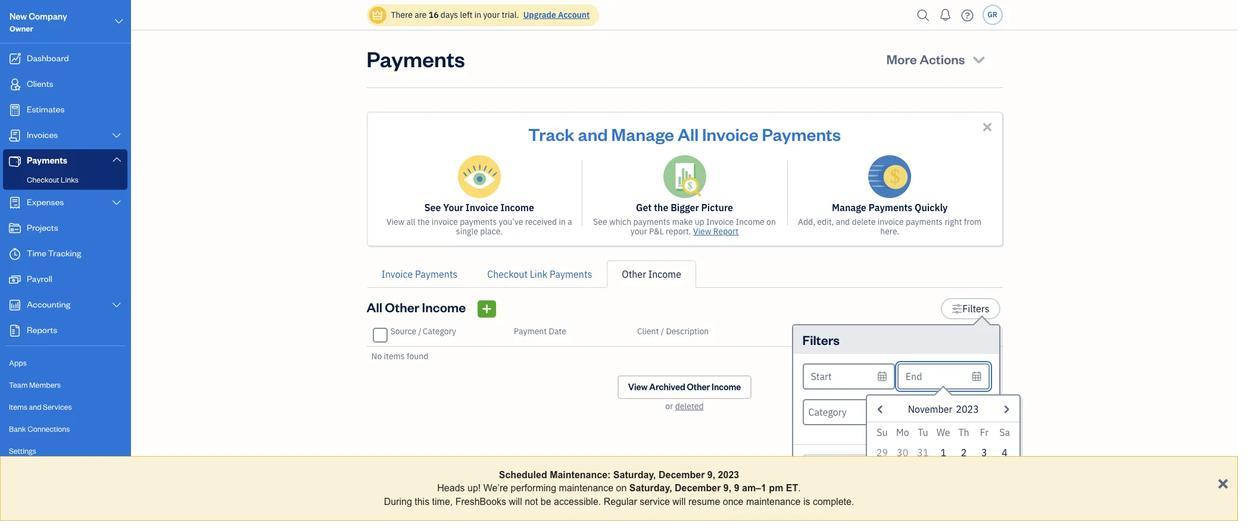 Task type: vqa. For each thing, say whether or not it's contained in the screenshot.
Total Profit
no



Task type: locate. For each thing, give the bounding box(es) containing it.
22
[[938, 508, 949, 520]]

3 payments from the left
[[906, 217, 943, 228]]

clear button
[[803, 455, 896, 479]]

chevron large down image inside accounting link
[[111, 301, 122, 310]]

1 horizontal spatial see
[[593, 217, 607, 228]]

other income
[[622, 269, 681, 281]]

apply
[[933, 460, 963, 474]]

get the bigger picture image
[[663, 155, 706, 198]]

1 vertical spatial 2023
[[718, 471, 739, 481]]

crown image
[[371, 9, 384, 21]]

0 vertical spatial in
[[475, 10, 481, 20]]

payments down your
[[460, 217, 497, 228]]

no
[[371, 351, 382, 362]]

dashboard image
[[8, 53, 22, 65]]

checkout inside checkout links link
[[27, 175, 59, 185]]

1 will from the left
[[509, 497, 522, 507]]

1 horizontal spatial will
[[673, 497, 686, 507]]

invoice image
[[8, 130, 22, 142]]

all up no
[[367, 299, 382, 316]]

0 vertical spatial the
[[654, 202, 669, 214]]

see inside see which payments make up invoice income on your p&l report.
[[593, 217, 607, 228]]

1 invoice from the left
[[432, 217, 458, 228]]

1 vertical spatial saturday,
[[630, 484, 672, 494]]

0 horizontal spatial checkout
[[27, 175, 59, 185]]

2 horizontal spatial and
[[836, 217, 850, 228]]

search image
[[914, 6, 933, 24]]

edit,
[[818, 217, 834, 228]]

clients
[[27, 78, 53, 89]]

0 horizontal spatial will
[[509, 497, 522, 507]]

25
[[999, 508, 1011, 520]]

owner
[[10, 24, 33, 33]]

1 vertical spatial the
[[418, 217, 430, 228]]

your inside see which payments make up invoice income on your p&l report.
[[631, 226, 647, 237]]

1 vertical spatial maintenance
[[746, 497, 801, 507]]

.
[[798, 484, 801, 494]]

on up the regular
[[616, 484, 627, 494]]

bank
[[9, 425, 26, 434]]

1 horizontal spatial manage
[[832, 202, 867, 214]]

0 horizontal spatial invoice
[[432, 217, 458, 228]]

invoice down your
[[432, 217, 458, 228]]

income
[[501, 202, 534, 214], [736, 217, 765, 228], [649, 269, 681, 281], [422, 299, 466, 316], [712, 382, 741, 393]]

0 horizontal spatial other
[[385, 299, 420, 316]]

1 horizontal spatial payments
[[634, 217, 671, 228]]

1 vertical spatial manage
[[832, 202, 867, 214]]

1 horizontal spatial on
[[767, 217, 776, 228]]

checkout inside checkout link payments link
[[487, 269, 528, 281]]

bigger
[[671, 202, 699, 214]]

tu
[[918, 427, 929, 439]]

and right edit,
[[836, 217, 850, 228]]

invoices
[[27, 129, 58, 141]]

gr button
[[983, 5, 1003, 25]]

team members
[[9, 381, 61, 390]]

checkout links
[[27, 175, 79, 185]]

other
[[622, 269, 646, 281], [385, 299, 420, 316], [687, 382, 710, 393]]

view left archived
[[628, 382, 648, 393]]

1 horizontal spatial other
[[622, 269, 646, 281]]

1 horizontal spatial invoice
[[878, 217, 904, 228]]

1 horizontal spatial /
[[661, 326, 664, 337]]

there are 16 days left in your trial. upgrade account
[[391, 10, 590, 20]]

maintenance:
[[550, 471, 611, 481]]

1 vertical spatial see
[[593, 217, 607, 228]]

on inside see which payments make up invoice income on your p&l report.
[[767, 217, 776, 228]]

the right get on the right top
[[654, 202, 669, 214]]

1 horizontal spatial your
[[631, 226, 647, 237]]

1 payments from the left
[[460, 217, 497, 228]]

new
[[10, 11, 27, 22]]

main element
[[0, 0, 161, 522]]

income inside see your invoice income view all the invoice payments you've received in a single place.
[[501, 202, 534, 214]]

1 / from the left
[[418, 326, 422, 337]]

1 vertical spatial all
[[367, 299, 382, 316]]

this
[[415, 497, 430, 507]]

/ for description
[[661, 326, 664, 337]]

/ right 'source' on the left
[[418, 326, 422, 337]]

1 vertical spatial your
[[631, 226, 647, 237]]

payments inside see your invoice income view all the invoice payments you've received in a single place.
[[460, 217, 497, 228]]

1 vertical spatial checkout
[[487, 269, 528, 281]]

invoice
[[702, 123, 759, 145], [466, 202, 498, 214], [707, 217, 734, 228], [382, 269, 413, 281]]

1 vertical spatial in
[[559, 217, 566, 228]]

invoice inside manage payments quickly add, edit, and delete invoice payments right from here.
[[878, 217, 904, 228]]

2 horizontal spatial view
[[693, 226, 712, 237]]

days
[[441, 10, 458, 20]]

0 vertical spatial 2023
[[956, 404, 979, 416]]

chevron large down image for invoices
[[111, 131, 122, 141]]

payroll link
[[3, 268, 127, 293]]

0 vertical spatial saturday,
[[613, 471, 656, 481]]

time,
[[432, 497, 453, 507]]

in right left
[[475, 10, 481, 20]]

see left your
[[425, 202, 441, 214]]

archived
[[650, 382, 686, 393]]

0 horizontal spatial the
[[418, 217, 430, 228]]

see inside see your invoice income view all the invoice payments you've received in a single place.
[[425, 202, 441, 214]]

31 button
[[913, 443, 934, 463]]

a
[[568, 217, 572, 228]]

0 horizontal spatial 2023
[[718, 471, 739, 481]]

checkout left link on the left bottom
[[487, 269, 528, 281]]

2 / from the left
[[661, 326, 664, 337]]

client image
[[8, 79, 22, 91]]

0 vertical spatial your
[[483, 10, 500, 20]]

view left all
[[387, 217, 405, 228]]

expense image
[[8, 197, 22, 209]]

Category search field
[[809, 406, 974, 420]]

the right all
[[418, 217, 430, 228]]

the
[[654, 202, 669, 214], [418, 217, 430, 228]]

16
[[429, 10, 439, 20]]

manage inside manage payments quickly add, edit, and delete invoice payments right from here.
[[832, 202, 867, 214]]

report image
[[8, 325, 22, 337]]

0 horizontal spatial maintenance
[[559, 484, 614, 494]]

1 horizontal spatial 9,
[[724, 484, 732, 494]]

30 button
[[893, 443, 913, 463]]

estimates
[[27, 104, 65, 115]]

other up deleted on the bottom of page
[[687, 382, 710, 393]]

add new other income entry image
[[481, 302, 492, 317]]

payments down quickly
[[906, 217, 943, 228]]

invoice inside see your invoice income view all the invoice payments you've received in a single place.
[[432, 217, 458, 228]]

upgrade
[[523, 10, 556, 20]]

report
[[713, 226, 739, 237]]

picture
[[702, 202, 733, 214]]

checkout up the expenses
[[27, 175, 59, 185]]

estimate image
[[8, 104, 22, 116]]

invoice payments
[[382, 269, 458, 281]]

and
[[578, 123, 608, 145], [836, 217, 850, 228], [29, 403, 41, 412]]

2 vertical spatial and
[[29, 403, 41, 412]]

1 horizontal spatial the
[[654, 202, 669, 214]]

all up get the bigger picture
[[678, 123, 699, 145]]

0 vertical spatial checkout
[[27, 175, 59, 185]]

chart image
[[8, 300, 22, 312]]

2 invoice from the left
[[878, 217, 904, 228]]

resume
[[689, 497, 720, 507]]

1 horizontal spatial 2023
[[956, 404, 979, 416]]

0 horizontal spatial filters
[[803, 332, 840, 349]]

1 horizontal spatial and
[[578, 123, 608, 145]]

1 vertical spatial on
[[616, 484, 627, 494]]

0 vertical spatial manage
[[612, 123, 674, 145]]

your left p&l
[[631, 226, 647, 237]]

2023
[[956, 404, 979, 416], [718, 471, 739, 481]]

invoice payments link
[[367, 261, 473, 288]]

your left trial.
[[483, 10, 500, 20]]

0 horizontal spatial see
[[425, 202, 441, 214]]

your
[[443, 202, 464, 214]]

0 vertical spatial and
[[578, 123, 608, 145]]

0 vertical spatial on
[[767, 217, 776, 228]]

chevron large down image inside invoices link
[[111, 131, 122, 141]]

items
[[9, 403, 27, 412]]

will right service
[[673, 497, 686, 507]]

or deleted
[[666, 402, 704, 412]]

25 button
[[995, 504, 1015, 522]]

1 horizontal spatial view
[[628, 382, 648, 393]]

19 button
[[872, 504, 893, 522]]

0 horizontal spatial /
[[418, 326, 422, 337]]

payments inside manage payments quickly add, edit, and delete invoice payments right from here.
[[906, 217, 943, 228]]

saturday, up the regular
[[613, 471, 656, 481]]

actions
[[920, 51, 965, 67]]

invoice for payments
[[878, 217, 904, 228]]

× dialog
[[0, 457, 1239, 522]]

grid
[[872, 423, 1015, 522]]

1 horizontal spatial in
[[559, 217, 566, 228]]

notifications image
[[936, 3, 955, 27]]

go to help image
[[958, 6, 977, 24]]

9, left "9"
[[724, 484, 732, 494]]

1 horizontal spatial checkout
[[487, 269, 528, 281]]

time
[[27, 248, 46, 259]]

checkout
[[27, 175, 59, 185], [487, 269, 528, 281]]

december
[[659, 471, 705, 481], [675, 484, 721, 494]]

2023 up "9"
[[718, 471, 739, 481]]

2023 up th at the bottom right of page
[[956, 404, 979, 416]]

money image
[[8, 274, 22, 286]]

maintenance down the pm
[[746, 497, 801, 507]]

you've
[[499, 217, 523, 228]]

0 horizontal spatial view
[[387, 217, 405, 228]]

maintenance down maintenance:
[[559, 484, 614, 494]]

which
[[609, 217, 632, 228]]

1 vertical spatial and
[[836, 217, 850, 228]]

in
[[475, 10, 481, 20], [559, 217, 566, 228]]

amount button
[[968, 326, 998, 337]]

grid containing su
[[872, 423, 1015, 522]]

reports link
[[3, 319, 127, 344]]

reports
[[27, 325, 57, 336]]

invoice for your
[[432, 217, 458, 228]]

will left not
[[509, 497, 522, 507]]

connections
[[28, 425, 70, 434]]

0 vertical spatial filters
[[963, 303, 990, 315]]

0 horizontal spatial payments
[[460, 217, 497, 228]]

view right 'make'
[[693, 226, 712, 237]]

payroll
[[27, 273, 52, 285]]

and for manage
[[578, 123, 608, 145]]

in left a
[[559, 217, 566, 228]]

and inside main element
[[29, 403, 41, 412]]

1 horizontal spatial filters
[[963, 303, 990, 315]]

source / category
[[391, 326, 456, 337]]

0 vertical spatial see
[[425, 202, 441, 214]]

2 payments from the left
[[634, 217, 671, 228]]

on
[[767, 217, 776, 228], [616, 484, 627, 494]]

other down which
[[622, 269, 646, 281]]

9, up resume
[[708, 471, 716, 481]]

view for view report
[[693, 226, 712, 237]]

20 button
[[893, 504, 913, 522]]

client
[[637, 326, 659, 337]]

chevrondown image
[[971, 51, 987, 67]]

and inside manage payments quickly add, edit, and delete invoice payments right from here.
[[836, 217, 850, 228]]

1 vertical spatial december
[[675, 484, 721, 494]]

2 horizontal spatial other
[[687, 382, 710, 393]]

other up 'source' on the left
[[385, 299, 420, 316]]

place.
[[480, 226, 503, 237]]

on left 'add,'
[[767, 217, 776, 228]]

29
[[877, 447, 888, 459]]

filters up amount
[[963, 303, 990, 315]]

payments for add,
[[906, 217, 943, 228]]

received
[[525, 217, 557, 228]]

0 horizontal spatial on
[[616, 484, 627, 494]]

saturday, up service
[[630, 484, 672, 494]]

and right track
[[578, 123, 608, 145]]

payments inside manage payments quickly add, edit, and delete invoice payments right from here.
[[869, 202, 913, 214]]

payment date button
[[514, 326, 566, 337]]

chevron large down image inside payments "link"
[[111, 155, 122, 164]]

2 horizontal spatial payments
[[906, 217, 943, 228]]

payments down get on the right top
[[634, 217, 671, 228]]

chevron large down image inside expenses link
[[111, 198, 122, 208]]

view
[[387, 217, 405, 228], [693, 226, 712, 237], [628, 382, 648, 393]]

filters inside dropdown button
[[963, 303, 990, 315]]

date
[[549, 326, 566, 337]]

payments inside see which payments make up invoice income on your p&l report.
[[634, 217, 671, 228]]

0 vertical spatial all
[[678, 123, 699, 145]]

0 horizontal spatial and
[[29, 403, 41, 412]]

/ right 'client'
[[661, 326, 664, 337]]

make
[[672, 217, 693, 228]]

get
[[636, 202, 652, 214]]

0 vertical spatial 9,
[[708, 471, 716, 481]]

filters up start date in mm/dd/yyyy format text field
[[803, 332, 840, 349]]

Start date in MM/DD/YYYY format text field
[[803, 364, 895, 390]]

invoice right delete
[[878, 217, 904, 228]]

manage payments quickly image
[[869, 155, 912, 198]]

and right items
[[29, 403, 41, 412]]

chevron large down image
[[114, 14, 125, 29], [111, 131, 122, 141], [111, 155, 122, 164], [111, 198, 122, 208], [111, 301, 122, 310]]

view archived other income
[[628, 382, 741, 393]]

see left which
[[593, 217, 607, 228]]

0 horizontal spatial in
[[475, 10, 481, 20]]

24 button
[[974, 504, 995, 522]]



Task type: describe. For each thing, give the bounding box(es) containing it.
4
[[1002, 447, 1008, 459]]

checkout for checkout link payments
[[487, 269, 528, 281]]

expenses
[[27, 197, 64, 208]]

1 vertical spatial other
[[385, 299, 420, 316]]

1
[[941, 447, 947, 459]]

close image
[[981, 120, 995, 134]]

0 horizontal spatial 9,
[[708, 471, 716, 481]]

payment
[[514, 326, 547, 337]]

29 button
[[872, 443, 893, 463]]

checkout link payments link
[[473, 261, 607, 288]]

bank connections
[[9, 425, 70, 434]]

found
[[407, 351, 428, 362]]

new company owner
[[10, 11, 67, 33]]

we're
[[484, 484, 508, 494]]

20
[[897, 508, 909, 520]]

9
[[734, 484, 740, 494]]

0 vertical spatial december
[[659, 471, 705, 481]]

/ for category
[[418, 326, 422, 337]]

1 horizontal spatial all
[[678, 123, 699, 145]]

et
[[786, 484, 798, 494]]

payment image
[[8, 155, 22, 167]]

quickly
[[915, 202, 948, 214]]

accounting link
[[3, 294, 127, 318]]

0 vertical spatial maintenance
[[559, 484, 614, 494]]

view inside see your invoice income view all the invoice payments you've received in a single place.
[[387, 217, 405, 228]]

timer image
[[8, 248, 22, 260]]

apps
[[9, 359, 27, 368]]

see for your
[[425, 202, 441, 214]]

more actions
[[887, 51, 965, 67]]

23 button
[[954, 504, 974, 522]]

0 horizontal spatial your
[[483, 10, 500, 20]]

projects
[[27, 222, 58, 234]]

settings
[[9, 447, 36, 456]]

0 horizontal spatial all
[[367, 299, 382, 316]]

invoice inside see which payments make up invoice income on your p&l report.
[[707, 217, 734, 228]]

payments inside "link"
[[27, 155, 67, 166]]

chevron large down image for accounting
[[111, 301, 122, 310]]

checkout for checkout links
[[27, 175, 59, 185]]

see your invoice income view all the invoice payments you've received in a single place.
[[387, 202, 572, 237]]

invoice inside see your invoice income view all the invoice payments you've received in a single place.
[[466, 202, 498, 214]]

clear
[[836, 460, 863, 474]]

right
[[945, 217, 962, 228]]

deleted link
[[675, 402, 704, 412]]

all
[[407, 217, 416, 228]]

view archived other income link
[[618, 376, 752, 400]]

in inside see your invoice income view all the invoice payments you've received in a single place.
[[559, 217, 566, 228]]

income inside see which payments make up invoice income on your p&l report.
[[736, 217, 765, 228]]

see for which
[[593, 217, 607, 228]]

checkout link payments
[[487, 269, 592, 281]]

time tracking link
[[3, 242, 127, 267]]

items and services
[[9, 403, 72, 412]]

project image
[[8, 223, 22, 235]]

description
[[666, 326, 709, 337]]

chevron large down image for expenses
[[111, 198, 122, 208]]

tracking
[[48, 248, 81, 259]]

accessible.
[[554, 497, 601, 507]]

once
[[723, 497, 744, 507]]

services
[[43, 403, 72, 412]]

up
[[695, 217, 705, 228]]

all other income
[[367, 299, 466, 316]]

team members link
[[3, 375, 127, 396]]

settings image
[[952, 302, 963, 316]]

freshbooks
[[456, 497, 506, 507]]

the inside see your invoice income view all the invoice payments you've received in a single place.
[[418, 217, 430, 228]]

manage payments quickly add, edit, and delete invoice payments right from here.
[[798, 202, 982, 237]]

get the bigger picture
[[636, 202, 733, 214]]

2023 inside scheduled maintenance: saturday, december 9, 2023 heads up! we're performing maintenance on saturday, december 9, 9 am–1 pm et . during this time, freshbooks will not be accessible. regular service will resume once maintenance is complete.
[[718, 471, 739, 481]]

add,
[[798, 217, 816, 228]]

scheduled maintenance: saturday, december 9, 2023 heads up! we're performing maintenance on saturday, december 9, 9 am–1 pm et . during this time, freshbooks will not be accessible. regular service will resume once maintenance is complete.
[[384, 471, 854, 507]]

links
[[61, 175, 79, 185]]

view for view archived other income
[[628, 382, 648, 393]]

bank connections link
[[3, 419, 127, 440]]

expenses link
[[3, 191, 127, 216]]

19
[[877, 508, 888, 520]]

here.
[[881, 226, 900, 237]]

21 button
[[913, 504, 934, 522]]

1 vertical spatial 9,
[[724, 484, 732, 494]]

1 horizontal spatial maintenance
[[746, 497, 801, 507]]

november 2023
[[908, 404, 979, 416]]

and for services
[[29, 403, 41, 412]]

chevron large down image for payments
[[111, 155, 122, 164]]

track
[[528, 123, 575, 145]]

filters button
[[941, 298, 1001, 320]]

2
[[961, 447, 967, 459]]

×
[[1218, 472, 1229, 494]]

1 button
[[934, 443, 954, 463]]

delete
[[852, 217, 876, 228]]

november
[[908, 404, 953, 416]]

End date in MM/DD/YYYY format text field
[[898, 364, 990, 390]]

client / description
[[637, 326, 709, 337]]

gr
[[988, 10, 998, 19]]

trial.
[[502, 10, 519, 20]]

estimates link
[[3, 98, 127, 123]]

4 button
[[995, 443, 1015, 463]]

payments link
[[3, 150, 127, 173]]

2 vertical spatial other
[[687, 382, 710, 393]]

0 horizontal spatial manage
[[612, 123, 674, 145]]

company
[[29, 11, 67, 22]]

payments for income
[[460, 217, 497, 228]]

regular
[[604, 497, 637, 507]]

see your invoice income image
[[458, 155, 501, 198]]

more
[[887, 51, 917, 67]]

settings link
[[3, 441, 127, 462]]

items and services link
[[3, 397, 127, 418]]

22 button
[[934, 504, 954, 522]]

are
[[415, 10, 427, 20]]

report.
[[666, 226, 691, 237]]

is
[[804, 497, 810, 507]]

track and manage all invoice payments
[[528, 123, 841, 145]]

1 vertical spatial filters
[[803, 332, 840, 349]]

dashboard link
[[3, 47, 127, 71]]

on inside scheduled maintenance: saturday, december 9, 2023 heads up! we're performing maintenance on saturday, december 9, 9 am–1 pm et . during this time, freshbooks will not be accessible. regular service will resume once maintenance is complete.
[[616, 484, 627, 494]]

2 will from the left
[[673, 497, 686, 507]]

0 vertical spatial other
[[622, 269, 646, 281]]

scheduled
[[499, 471, 547, 481]]

link
[[530, 269, 548, 281]]

amount
[[968, 326, 998, 337]]

p&l
[[649, 226, 664, 237]]

be
[[541, 497, 551, 507]]

there
[[391, 10, 413, 20]]



